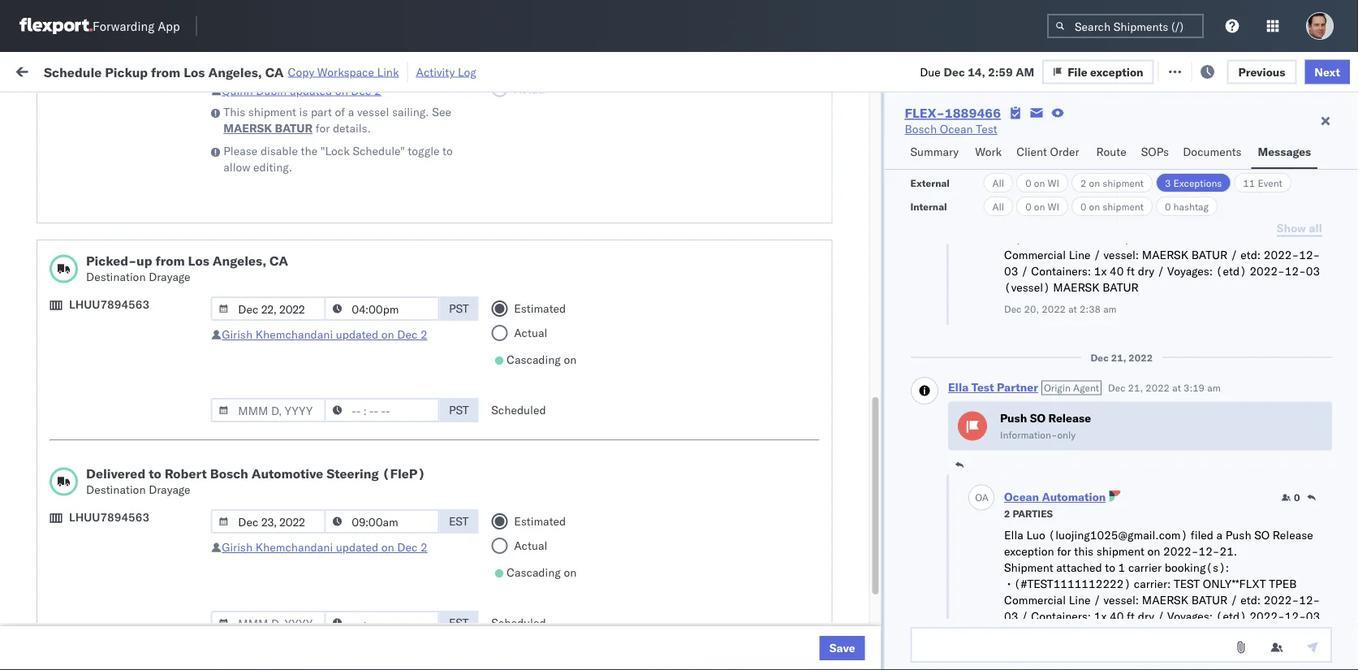 Task type: locate. For each thing, give the bounding box(es) containing it.
1 vertical spatial at
[[1068, 303, 1077, 315]]

1 line from the top
[[1069, 248, 1091, 262]]

sa for ceau7522281, hlxu6269489, hlxu8034992
[[1346, 270, 1359, 284]]

-- : -- -- text field for pst
[[324, 296, 440, 321]]

los inside picked-up from los angeles, ca destination drayage
[[188, 253, 209, 269]]

resize handle column header
[[232, 126, 252, 670], [413, 126, 432, 670], [469, 126, 489, 670], [575, 126, 594, 670], [681, 126, 700, 670], [843, 126, 862, 670], [973, 126, 992, 670], [1079, 126, 1098, 670], [1282, 126, 1301, 670], [1317, 126, 1337, 670]]

1 vertical spatial cascading
[[507, 565, 561, 579]]

-- : -- -- text field
[[324, 398, 440, 422], [324, 509, 440, 534]]

account for schedule delivery appointment
[[792, 556, 834, 570]]

2 wi from the top
[[1048, 200, 1060, 212]]

integration test account - karl lagerfeld up save
[[708, 592, 920, 606]]

0 vertical spatial confirm
[[37, 440, 79, 454]]

at for dec 20, 2022 at 2:38 am
[[1068, 303, 1077, 315]]

1 girish khemchandani updated on dec 2 from the top
[[222, 327, 428, 342]]

2 mmm d, yyyy text field from the top
[[211, 611, 326, 635]]

1889466 for schedule delivery appointment
[[932, 413, 981, 427]]

schedule pickup from los angeles, ca link for 4th schedule pickup from los angeles, ca button from the bottom
[[37, 260, 231, 293]]

ceau7522281, hlxu6269489, hlxu8034992 down the dec 21, 2022
[[1001, 377, 1252, 391]]

3 lhuu7894563, from the top
[[1001, 484, 1084, 498]]

1x
[[1094, 264, 1107, 279], [1094, 609, 1107, 623]]

1 mmm d, yyyy text field from the top
[[211, 296, 326, 321]]

1 vertical spatial upload customs clearance documents link
[[37, 367, 231, 400]]

am right the 2:38
[[1103, 303, 1117, 315]]

1 vertical spatial pst
[[449, 403, 469, 417]]

abcdefg78456546 for confirm pickup from los angeles, ca
[[1106, 449, 1215, 463]]

0 vertical spatial actual
[[514, 326, 548, 340]]

1 vertical spatial all button
[[984, 197, 1014, 216]]

jan for 23,
[[344, 556, 362, 570]]

0 vertical spatial all
[[993, 177, 1005, 189]]

pickup inside confirm pickup from los angeles, ca
[[82, 440, 117, 454]]

lhuu7894563 down picked-
[[69, 297, 150, 311]]

shipment
[[1004, 560, 1053, 575]]

1 vertical spatial karl
[[847, 592, 868, 606]]

integration for schedule pickup from rotterdam, netherlands
[[708, 592, 764, 606]]

allow
[[224, 160, 251, 174]]

from inside confirm pickup from los angeles, ca
[[120, 440, 144, 454]]

hlxu6269489, down the dec 21, 2022
[[1087, 377, 1170, 391]]

0 vertical spatial to
[[443, 144, 453, 158]]

schedule pickup from los angeles, ca for 4th schedule pickup from los angeles, ca button from the bottom
[[37, 261, 219, 292]]

appointment
[[133, 198, 200, 212], [133, 305, 200, 319], [133, 412, 200, 426], [133, 555, 200, 569]]

release inside ella luo (luojing1025@gmail.com) filed a push so release exception for this shipment on 2022-12-21. shipment attached to 1 carrier booking(s):
[[1273, 528, 1313, 542]]

0 vertical spatial 40
[[1110, 264, 1124, 279]]

flex-1889466 up o
[[897, 449, 981, 463]]

upload customs clearance documents for flex-1846748
[[37, 368, 178, 399]]

am for dec 21, 2022 at 3:19 am
[[1207, 382, 1221, 394]]

push so release information-only
[[1000, 411, 1091, 441]]

delivery for 2:59 am est, dec 14, 2022
[[88, 412, 130, 426]]

etd: down the 11
[[1241, 248, 1261, 262]]

3 schedule pickup from los angeles, ca from the top
[[37, 333, 219, 363]]

import work button
[[130, 52, 211, 89]]

0 vertical spatial girish khemchandani updated on dec 2 button
[[222, 327, 428, 342]]

1 horizontal spatial 21,
[[1128, 382, 1143, 394]]

exception inside ella luo (luojing1025@gmail.com) filed a push so release exception for this shipment on 2022-12-21. shipment attached to 1 carrier booking(s):
[[1004, 544, 1054, 558]]

angeles, for first schedule pickup from los angeles, ca button from the top of the page
[[174, 225, 219, 240]]

maersk down carrier:
[[1142, 593, 1189, 607]]

ella inside ella luo (luojing1025@gmail.com) filed a push so release exception for this shipment on 2022-12-21. shipment attached to 1 carrier booking(s):
[[1004, 528, 1024, 542]]

ca for 1st schedule pickup from los angeles, ca button from the bottom of the page
[[37, 635, 53, 649]]

0 vertical spatial push
[[1000, 411, 1027, 425]]

-- : -- -- text field
[[324, 296, 440, 321], [324, 611, 440, 635]]

pickup for 4th schedule pickup from los angeles, ca button from the bottom
[[88, 261, 123, 275]]

delivery up confirm pickup from los angeles, ca
[[88, 412, 130, 426]]

0 vertical spatial ella
[[948, 380, 969, 395]]

0 horizontal spatial for
[[155, 101, 168, 113]]

0 horizontal spatial am
[[1103, 303, 1117, 315]]

lagerfeld for schedule pickup from rotterdam, netherlands
[[871, 592, 920, 606]]

numbers inside container numbers
[[1001, 139, 1041, 151]]

schedule delivery appointment link down picked-
[[37, 304, 200, 320]]

information-
[[1000, 429, 1057, 441]]

0 vertical spatial flex-2130387
[[897, 556, 981, 570]]

1 vertical spatial integration test account - karl lagerfeld
[[708, 592, 920, 606]]

1 vertical spatial etd:
[[1241, 593, 1261, 607]]

for down part on the top left
[[316, 121, 330, 135]]

customs for flex-1660288
[[77, 154, 123, 168]]

2 girish khemchandani updated on dec 2 from the top
[[222, 540, 428, 554]]

dry down the tpeb commercial line / vessel: maersk batur / etd:
[[1138, 264, 1154, 279]]

angeles, for 3rd schedule pickup from los angeles, ca button from the bottom
[[174, 333, 219, 347]]

upload customs clearance documents link for flex-1846748
[[37, 367, 231, 400]]

commercial down •
[[1004, 593, 1066, 607]]

jan left 23,
[[344, 556, 362, 570]]

shipment inside ella luo (luojing1025@gmail.com) filed a push so release exception for this shipment on 2022-12-21. shipment attached to 1 carrier booking(s):
[[1097, 544, 1145, 558]]

0 vertical spatial vessel:
[[1104, 248, 1139, 262]]

1 vertical spatial 2022-12- 03
[[1004, 593, 1320, 623]]

0 vertical spatial omkar sa
[[1309, 270, 1359, 284]]

6 hlxu6269489, from the top
[[1087, 377, 1170, 391]]

drayage down robert at the left bottom of the page
[[149, 482, 191, 497]]

1 schedule delivery appointment from the top
[[37, 198, 200, 212]]

my work
[[16, 59, 88, 81]]

2 upload customs clearance documents button from the top
[[37, 367, 231, 402]]

0 vertical spatial tpeb
[[1269, 232, 1297, 246]]

release down 0 button
[[1273, 528, 1313, 542]]

shipment up maersk batur link
[[248, 105, 296, 119]]

2 karl from the top
[[847, 592, 868, 606]]

so inside push so release information-only
[[1030, 411, 1046, 425]]

rotterdam,
[[153, 583, 211, 597]]

1 horizontal spatial release
[[1273, 528, 1313, 542]]

2 integration test account - karl lagerfeld from the top
[[708, 592, 920, 606]]

1 vertical spatial upload
[[37, 368, 74, 383]]

2130387 for schedule delivery appointment
[[932, 556, 981, 570]]

ca for 3rd schedule pickup from los angeles, ca button from the bottom
[[37, 349, 53, 363]]

khemchandani
[[256, 327, 333, 342], [256, 540, 333, 554]]

2 schedule delivery appointment button from the top
[[37, 304, 200, 322]]

•
[[1007, 577, 1011, 591]]

0 on wi
[[1026, 177, 1060, 189], [1026, 200, 1060, 212]]

test123456 up the dec 21, 2022
[[1106, 306, 1175, 320]]

nov for 4th schedule pickup from los angeles, ca button from the bottom
[[339, 270, 360, 284]]

3 hlxu8034992 from the top
[[1173, 270, 1252, 284]]

2 vertical spatial for
[[1057, 544, 1071, 558]]

line down attached
[[1069, 593, 1091, 607]]

schedule pickup from los angeles, ca for 3rd schedule pickup from los angeles, ca button from the bottom
[[37, 333, 219, 363]]

0 vertical spatial estimated
[[514, 301, 566, 316]]

1 vertical spatial all
[[993, 200, 1005, 212]]

Search Shipments (/) text field
[[1048, 14, 1204, 38]]

etd: inside the tpeb commercial line / vessel: maersk batur / etd:
[[1241, 248, 1261, 262]]

wi down client order button
[[1048, 177, 1060, 189]]

maeu9736123
[[1106, 520, 1188, 534]]

MMM D, YYYY text field
[[211, 296, 326, 321], [211, 611, 326, 635]]

test123456 for 3rd schedule pickup from los angeles, ca button from the bottom
[[1106, 342, 1175, 356]]

destination inside the delivered to robert bosch automotive steering (flep) destination drayage
[[86, 482, 146, 497]]

2 voyages: from the top
[[1167, 609, 1213, 623]]

1 vertical spatial gvcu5265864
[[1001, 591, 1081, 605]]

1 horizontal spatial a
[[1217, 528, 1223, 542]]

lhuu7894563, uetu5238478 up "only"
[[1001, 413, 1166, 427]]

forwarding
[[93, 18, 155, 34]]

omkar sa
[[1309, 270, 1359, 284], [1309, 449, 1359, 463]]

1 estimated from the top
[[514, 301, 566, 316]]

0 vertical spatial sa
[[1346, 270, 1359, 284]]

1 schedule pickup from los angeles, ca from the top
[[37, 225, 219, 256]]

tpeb inside '• (#test1111112222) carrier: test only**flxt tpeb commercial line / vessel: maersk batur / etd:'
[[1269, 577, 1297, 591]]

0 horizontal spatial 21,
[[1111, 352, 1126, 364]]

4 schedule delivery appointment link from the top
[[37, 554, 200, 571]]

gaurav ja for ymluw236679313
[[1309, 163, 1359, 177]]

pickup up delivered
[[82, 440, 117, 454]]

upload customs clearance documents link up confirm pickup from los angeles, ca 'link' on the bottom of page
[[37, 367, 231, 400]]

5 resize handle column header from the left
[[681, 126, 700, 670]]

3 schedule delivery appointment button from the top
[[37, 411, 200, 429]]

for inside ella luo (luojing1025@gmail.com) filed a push so release exception for this shipment on 2022-12-21. shipment attached to 1 carrier booking(s):
[[1057, 544, 1071, 558]]

save button
[[820, 636, 865, 660]]

2 cascading from the top
[[507, 565, 561, 579]]

2 1x from the top
[[1094, 609, 1107, 623]]

2 upload from the top
[[37, 368, 74, 383]]

2 khemchandani from the top
[[256, 540, 333, 554]]

am right '3:19' at the right bottom of page
[[1207, 382, 1221, 394]]

appointment down picked-up from los angeles, ca destination drayage
[[133, 305, 200, 319]]

2 vertical spatial updated
[[336, 540, 379, 554]]

/ containers: 1x 40 ft dry / voyages: (etd) 2022-12-03 (vessel) maersk batur down the tpeb commercial line / vessel: maersk batur / etd:
[[1004, 264, 1320, 295]]

2 estimated from the top
[[514, 514, 566, 528]]

1 vertical spatial gaurav
[[1309, 234, 1346, 249]]

girish khemchandani updated on dec 2 for ca
[[222, 327, 428, 342]]

1 vertical spatial voyages:
[[1167, 609, 1213, 623]]

tpeb
[[1269, 232, 1297, 246], [1269, 577, 1297, 591]]

1 vertical spatial (etd)
[[1216, 609, 1247, 623]]

2:59 am est, jan 13, 2023
[[262, 520, 407, 534]]

flex-2130387 up flex-1662119 on the bottom of page
[[897, 592, 981, 606]]

schedule pickup from los angeles, ca link
[[37, 225, 231, 257], [37, 260, 231, 293], [37, 332, 231, 364], [37, 510, 231, 543], [37, 618, 231, 650]]

2 flex-2130387 from the top
[[897, 592, 981, 606]]

flex-1889466 up flex id button
[[905, 105, 1001, 121]]

1 vertical spatial upload customs clearance documents button
[[37, 367, 231, 402]]

lagerfeld down flex-1893174
[[871, 556, 920, 570]]

6 ceau7522281, hlxu6269489, hlxu8034992 from the top
[[1001, 377, 1252, 391]]

2:59 am edt, nov 5, 2022 for 4th schedule pickup from los angeles, ca button from the bottom
[[262, 270, 404, 284]]

0 vertical spatial 2022-12- 03
[[1004, 248, 1320, 279]]

9:00
[[262, 484, 286, 499]]

1 lagerfeld from the top
[[871, 556, 920, 570]]

containers: up "abcd1234560" on the bottom right
[[1031, 609, 1091, 623]]

flex-2130387 down flex-1893174
[[897, 556, 981, 570]]

vessel: down 1
[[1104, 593, 1139, 607]]

14, right due
[[968, 64, 986, 79]]

lagerfeld up flex-1662119 on the bottom of page
[[871, 592, 920, 606]]

integration test account - karl lagerfeld down consignee
[[708, 556, 920, 570]]

test123456 down the dec 21, 2022
[[1106, 377, 1175, 391]]

push up the information-
[[1000, 411, 1027, 425]]

1 vertical spatial gaurav ja
[[1309, 234, 1359, 249]]

flex-1889466 up flex-1893174
[[897, 484, 981, 499]]

maersk up the 2:38
[[1053, 281, 1100, 295]]

1846748 for the schedule delivery appointment link associated with 2:59 am edt, nov 5, 2022
[[932, 306, 981, 320]]

flex-1889466 down ella test partner button on the right bottom
[[897, 413, 981, 427]]

5 schedule pickup from los angeles, ca from the top
[[37, 618, 219, 649]]

est,
[[310, 413, 335, 427], [310, 484, 335, 499], [310, 520, 335, 534], [317, 556, 341, 570]]

0 vertical spatial dry
[[1138, 264, 1154, 279]]

vessel:
[[1104, 248, 1139, 262], [1104, 593, 1139, 607]]

1 vertical spatial lhuu7894563, uetu5238478
[[1001, 448, 1166, 463]]

5, for first schedule pickup from los angeles, ca button from the top of the page
[[362, 234, 373, 249]]

2:59 am edt, nov 5, 2022
[[262, 234, 404, 249], [262, 270, 404, 284], [262, 306, 404, 320], [262, 342, 404, 356]]

schedule delivery appointment link for 2:59 am edt, nov 5, 2022
[[37, 304, 200, 320]]

2 cascading on from the top
[[507, 565, 577, 579]]

5, for 4th schedule pickup from los angeles, ca button from the bottom
[[362, 270, 373, 284]]

1846748 for first schedule pickup from los angeles, ca button from the top of the page's schedule pickup from los angeles, ca link
[[932, 234, 981, 249]]

1 vertical spatial / containers: 1x 40 ft dry / voyages: (etd) 2022-12-03 (vessel) maersk batur
[[1004, 609, 1320, 640]]

1 vertical spatial 40
[[1110, 609, 1124, 623]]

risk
[[335, 63, 354, 77]]

schedule delivery appointment button for 2:59 am edt, nov 5, 2022
[[37, 304, 200, 322]]

1 gaurav from the top
[[1309, 163, 1346, 177]]

gaurav for test123456
[[1309, 234, 1346, 249]]

a right 'filed'
[[1217, 528, 1223, 542]]

est, right "pm"
[[317, 556, 341, 570]]

2022-12- 03 down 0 hashtag
[[1004, 248, 1320, 279]]

2 nov from the top
[[339, 270, 360, 284]]

los for 4th schedule pickup from los angeles, ca button
[[153, 511, 171, 525]]

2022- inside ella luo (luojing1025@gmail.com) filed a push so release exception for this shipment on 2022-12-21. shipment attached to 1 carrier booking(s):
[[1163, 544, 1199, 558]]

pickup for first schedule pickup from los angeles, ca button from the top of the page
[[88, 225, 123, 240]]

1 vertical spatial flex-2130387
[[897, 592, 981, 606]]

2 ft from the top
[[1127, 609, 1135, 623]]

batur inside the tpeb commercial line / vessel: maersk batur / etd:
[[1192, 248, 1228, 262]]

778 at risk
[[298, 63, 354, 77]]

schedule
[[44, 64, 102, 80], [37, 198, 85, 212], [37, 225, 85, 240], [37, 261, 85, 275], [37, 305, 85, 319], [37, 333, 85, 347], [37, 412, 85, 426], [37, 511, 85, 525], [37, 555, 85, 569], [37, 583, 85, 597], [37, 618, 85, 633]]

so
[[1030, 411, 1046, 425], [1255, 528, 1270, 542]]

schedule delivery appointment down picked-
[[37, 305, 200, 319]]

0 vertical spatial updated
[[290, 83, 332, 97]]

0 vertical spatial 1x
[[1094, 264, 1107, 279]]

1846748
[[932, 199, 981, 213], [932, 234, 981, 249], [932, 270, 981, 284], [932, 306, 981, 320], [932, 342, 981, 356], [932, 377, 981, 391]]

for
[[155, 101, 168, 113], [316, 121, 330, 135], [1057, 544, 1071, 558]]

1 vertical spatial maeu9408431
[[1106, 592, 1188, 606]]

0 vertical spatial jan
[[338, 520, 356, 534]]

account down consignee
[[792, 556, 834, 570]]

5 ceau7522281, hlxu6269489, hlxu8034992 from the top
[[1001, 341, 1252, 355]]

see
[[432, 105, 451, 119]]

appointment for 11:30 pm est, jan 23, 2023
[[133, 555, 200, 569]]

1 omkar from the top
[[1309, 270, 1343, 284]]

confirm delivery link
[[37, 483, 124, 499]]

2 gvcu5265864 from the top
[[1001, 591, 1081, 605]]

omkar for ceau7522281, hlxu6269489, hlxu8034992
[[1309, 270, 1343, 284]]

los for 4th schedule pickup from los angeles, ca button from the bottom
[[153, 261, 171, 275]]

-- : -- -- text field for est
[[324, 509, 440, 534]]

MMM D, YYYY text field
[[211, 398, 326, 422], [211, 509, 326, 534]]

0 button
[[1281, 491, 1300, 504]]

2 40 from the top
[[1110, 609, 1124, 623]]

push up 21.
[[1226, 528, 1252, 542]]

uetu5238478 for 9:00 am est, dec 24, 2022
[[1087, 484, 1166, 498]]

1 horizontal spatial for
[[316, 121, 330, 135]]

lhuu7894563, uetu5238478 down "only"
[[1001, 448, 1166, 463]]

0 on wi down client order button
[[1026, 177, 1060, 189]]

drayage inside the delivered to robert bosch automotive steering (flep) destination drayage
[[149, 482, 191, 497]]

2 lhuu7894563 from the top
[[69, 510, 150, 524]]

abcd1234560
[[1001, 627, 1081, 641]]

gaurav
[[1309, 163, 1346, 177], [1309, 234, 1346, 249]]

0 vertical spatial girish
[[222, 327, 253, 342]]

4 schedule pickup from los angeles, ca from the top
[[37, 511, 219, 542]]

1 vertical spatial push
[[1226, 528, 1252, 542]]

1 vertical spatial so
[[1255, 528, 1270, 542]]

1 vertical spatial girish khemchandani updated on dec 2
[[222, 540, 428, 554]]

3 2:59 am edt, nov 5, 2022 from the top
[[262, 306, 404, 320]]

commercial inside the tpeb commercial line / vessel: maersk batur / etd:
[[1004, 248, 1066, 262]]

agent
[[1073, 382, 1099, 394]]

delivery up schedule pickup from rotterdam, netherlands
[[88, 555, 130, 569]]

batur down the tpeb commercial line / vessel: maersk batur / etd:
[[1103, 281, 1139, 295]]

3:00
[[262, 163, 286, 177]]

est for est's -- : -- -- text box
[[449, 514, 469, 528]]

2:59 am edt, nov 5, 2022 for first schedule pickup from los angeles, ca button from the top of the page
[[262, 234, 404, 249]]

pickup up ready
[[105, 64, 148, 80]]

2 (vessel) from the top
[[1004, 625, 1050, 640]]

0 horizontal spatial so
[[1030, 411, 1046, 425]]

no
[[381, 101, 394, 113]]

scheduled for picked-up from los angeles, ca
[[492, 403, 546, 417]]

schedule inside schedule pickup from rotterdam, netherlands
[[37, 583, 85, 597]]

5,
[[362, 234, 373, 249], [362, 270, 373, 284], [362, 306, 373, 320], [362, 342, 373, 356]]

push inside ella luo (luojing1025@gmail.com) filed a push so release exception for this shipment on 2022-12-21. shipment attached to 1 carrier booking(s):
[[1226, 528, 1252, 542]]

0 horizontal spatial push
[[1000, 411, 1027, 425]]

a inside this shipment is part of a vessel sailing. see maersk batur for details.
[[348, 105, 354, 119]]

21, up dec 21, 2022 at 3:19 am
[[1111, 352, 1126, 364]]

account for schedule pickup from rotterdam, netherlands
[[792, 592, 834, 606]]

girish for angeles,
[[222, 327, 253, 342]]

None text field
[[911, 627, 1333, 663]]

0 vertical spatial lhuu7894563, uetu5238478
[[1001, 413, 1166, 427]]

maeu9408431 up carrier:
[[1106, 556, 1188, 570]]

2 integration from the top
[[708, 592, 764, 606]]

0 vertical spatial gaurav ja
[[1309, 163, 1359, 177]]

1 vertical spatial a
[[1217, 528, 1223, 542]]

batur down hashtag
[[1192, 248, 1228, 262]]

all button
[[984, 173, 1014, 192], [984, 197, 1014, 216]]

delivery down delivered
[[82, 484, 124, 498]]

test123456 down 0 on shipment
[[1106, 234, 1175, 249]]

girish khemchandani updated on dec 2
[[222, 327, 428, 342], [222, 540, 428, 554]]

1 vertical spatial 21,
[[1128, 382, 1143, 394]]

batur down '• (#test1111112222) carrier: test only**flxt tpeb commercial line / vessel: maersk batur / etd:'
[[1103, 625, 1139, 640]]

batur down is at top left
[[275, 121, 313, 135]]

0 vertical spatial a
[[348, 105, 354, 119]]

2 lagerfeld from the top
[[871, 592, 920, 606]]

pickup up picked-
[[88, 225, 123, 240]]

los inside confirm pickup from los angeles, ca
[[147, 440, 165, 454]]

2 (#test1111112222) from the top
[[1014, 577, 1131, 591]]

gvcu5265864
[[1001, 555, 1081, 570], [1001, 591, 1081, 605]]

gvcu5265864 for schedule delivery appointment
[[1001, 555, 1081, 570]]

work right "import"
[[176, 63, 205, 77]]

hlxu6269489,
[[1087, 198, 1170, 212], [1087, 234, 1170, 248], [1087, 270, 1170, 284], [1087, 305, 1170, 320], [1087, 341, 1170, 355], [1087, 377, 1170, 391]]

1660288
[[932, 163, 981, 177]]

• (#test1111112222) carrier: test only**flxt tpeb commercial line / vessel: maersk batur / etd:
[[1004, 577, 1297, 607]]

upload for flex-1660288
[[37, 154, 74, 168]]

1 actual from the top
[[514, 326, 548, 340]]

ft
[[1127, 264, 1135, 279], [1127, 609, 1135, 623]]

line inside '• (#test1111112222) carrier: test only**flxt tpeb commercial line / vessel: maersk batur / etd:'
[[1069, 593, 1091, 607]]

2 schedule delivery appointment from the top
[[37, 305, 200, 319]]

0 horizontal spatial a
[[348, 105, 354, 119]]

1 vertical spatial cascading on
[[507, 565, 577, 579]]

lagerfeld for schedule delivery appointment
[[871, 556, 920, 570]]

2 schedule pickup from los angeles, ca link from the top
[[37, 260, 231, 293]]

route
[[1097, 145, 1127, 159]]

ella left partner
[[948, 380, 969, 395]]

0 vertical spatial -- : -- -- text field
[[324, 296, 440, 321]]

test123456 down 2 on shipment
[[1106, 199, 1175, 213]]

message (0)
[[218, 63, 284, 77]]

1 integration test account - karl lagerfeld from the top
[[708, 556, 920, 570]]

ella luo (luojing1025@gmail.com) filed a push so release exception for this shipment on 2022-12-21. shipment attached to 1 carrier booking(s):
[[1004, 528, 1313, 575]]

hlxu6269489, up dec 21, 2022 at 3:19 am
[[1087, 341, 1170, 355]]

wi down the caiu7969337
[[1048, 200, 1060, 212]]

1 flex-2130387 from the top
[[897, 556, 981, 570]]

delivery inside button
[[82, 484, 124, 498]]

1 vertical spatial 2130387
[[932, 592, 981, 606]]

40 down the tpeb commercial line / vessel: maersk batur / etd:
[[1110, 264, 1124, 279]]

0 vertical spatial 14,
[[968, 64, 986, 79]]

0 vertical spatial gvcu5265864
[[1001, 555, 1081, 570]]

1889466 up o
[[932, 449, 981, 463]]

destination down delivered
[[86, 482, 146, 497]]

ceau7522281, hlxu6269489, hlxu8034992 down the 2:38
[[1001, 341, 1252, 355]]

1 upload customs clearance documents button from the top
[[37, 153, 231, 187]]

1 vertical spatial scheduled
[[492, 616, 546, 630]]

1846748 for 3rd schedule pickup from los angeles, ca button from the bottom's schedule pickup from los angeles, ca link
[[932, 342, 981, 356]]

1 -- : -- -- text field from the top
[[324, 398, 440, 422]]

0 vertical spatial at
[[322, 63, 332, 77]]

0 vertical spatial commercial
[[1004, 248, 1066, 262]]

5 hlxu8034992 from the top
[[1173, 341, 1252, 355]]

upload customs clearance documents link for flex-1660288
[[37, 153, 231, 186]]

1 vertical spatial 14,
[[362, 413, 379, 427]]

0 vertical spatial 2023
[[379, 520, 407, 534]]

to left 1
[[1105, 560, 1115, 575]]

2 est from the top
[[449, 616, 469, 630]]

so up only**flxt
[[1255, 528, 1270, 542]]

est, for 24,
[[310, 484, 335, 499]]

delivery up picked-
[[88, 198, 130, 212]]

24,
[[362, 484, 379, 499]]

release inside push so release information-only
[[1049, 411, 1091, 425]]

2 ceau7522281, hlxu6269489, hlxu8034992 from the top
[[1001, 234, 1252, 248]]

destination inside picked-up from los angeles, ca destination drayage
[[86, 270, 146, 284]]

gvcu5265864 for schedule pickup from rotterdam, netherlands
[[1001, 591, 1081, 605]]

commercial
[[1004, 248, 1066, 262], [1004, 593, 1066, 607]]

schedule delivery appointment link up confirm pickup from los angeles, ca
[[37, 411, 200, 428]]

4 2:59 am edt, nov 5, 2022 from the top
[[262, 342, 404, 356]]

6 1846748 from the top
[[932, 377, 981, 391]]

2022-
[[1264, 248, 1299, 262], [1250, 264, 1285, 279], [1163, 544, 1199, 558], [1264, 593, 1299, 607], [1250, 609, 1285, 623]]

hlxu6269489, up the dec 21, 2022
[[1087, 305, 1170, 320]]

2 omkar sa from the top
[[1309, 449, 1359, 463]]

maeu9408431 for schedule delivery appointment
[[1106, 556, 1188, 570]]

snoozed
[[336, 101, 374, 113]]

push inside push so release information-only
[[1000, 411, 1027, 425]]

route button
[[1090, 137, 1135, 169]]

0 vertical spatial voyages:
[[1167, 264, 1213, 279]]

wi for 2
[[1048, 177, 1060, 189]]

1 account from the top
[[792, 556, 834, 570]]

from inside schedule pickup from rotterdam, netherlands
[[126, 583, 150, 597]]

1 ja from the top
[[1349, 163, 1359, 177]]

0 on wi down the caiu7969337
[[1026, 200, 1060, 212]]

upload customs clearance documents down 'workitem' button
[[37, 154, 178, 184]]

messages
[[1258, 145, 1312, 159]]

1 horizontal spatial numbers
[[1165, 133, 1205, 145]]

ca inside confirm pickup from los angeles, ca
[[37, 456, 53, 470]]

pickup inside schedule pickup from rotterdam, netherlands
[[88, 583, 123, 597]]

a
[[982, 491, 989, 504]]

nov for 3rd schedule pickup from los angeles, ca button from the bottom
[[339, 342, 360, 356]]

bosch inside the delivered to robert bosch automotive steering (flep) destination drayage
[[210, 465, 248, 482]]

2 horizontal spatial for
[[1057, 544, 1071, 558]]

updated for steering
[[336, 540, 379, 554]]

karl for schedule delivery appointment
[[847, 556, 868, 570]]

consignee
[[783, 520, 838, 534]]

actual for picked-up from los angeles, ca
[[514, 326, 548, 340]]

vessel: down 0 on shipment
[[1104, 248, 1139, 262]]

dec 20, 2022 at 2:38 am
[[1004, 303, 1117, 315]]

pst for -- : -- -- text field related to pst
[[449, 301, 469, 316]]

1 horizontal spatial ella
[[1004, 528, 1024, 542]]

1 vertical spatial clearance
[[126, 368, 178, 383]]

2 vertical spatial lhuu7894563, uetu5238478
[[1001, 484, 1166, 498]]

(#test1111112222) down 0 on shipment
[[1014, 232, 1131, 246]]

0 vertical spatial ft
[[1127, 264, 1135, 279]]

1 vertical spatial confirm
[[37, 484, 79, 498]]

estimated
[[514, 301, 566, 316], [514, 514, 566, 528]]

"lock
[[321, 144, 350, 158]]

voyages: down test on the bottom of page
[[1167, 609, 1213, 623]]

batur inside '• (#test1111112222) carrier: test only**flxt tpeb commercial line / vessel: maersk batur / etd:'
[[1192, 593, 1228, 607]]

pickup left up
[[88, 261, 123, 275]]

1 vertical spatial omkar
[[1309, 449, 1343, 463]]

line inside the tpeb commercial line / vessel: maersk batur / etd:
[[1069, 248, 1091, 262]]

los for confirm pickup from los angeles, ca button
[[147, 440, 165, 454]]

schedule delivery appointment button for 2:59 am est, dec 14, 2022
[[37, 411, 200, 429]]

ca for confirm pickup from los angeles, ca button
[[37, 456, 53, 470]]

2 for quinn dubin updated on dec 2 button
[[374, 83, 381, 97]]

2 0 on wi from the top
[[1026, 200, 1060, 212]]

0 vertical spatial etd:
[[1241, 248, 1261, 262]]

0 vertical spatial scheduled
[[492, 403, 546, 417]]

21, for dec 21, 2022
[[1111, 352, 1126, 364]]

girish khemchandani updated on dec 2 for steering
[[222, 540, 428, 554]]

(flep)
[[382, 465, 426, 482]]

0 vertical spatial 0 on wi
[[1026, 177, 1060, 189]]

hlxu8034992 for 4th schedule pickup from los angeles, ca button from the bottom
[[1173, 270, 1252, 284]]

shipment up 1
[[1097, 544, 1145, 558]]

cascading on for picked-up from los angeles, ca
[[507, 352, 577, 367]]

batur down test on the bottom of page
[[1192, 593, 1228, 607]]

1 vertical spatial destination
[[86, 482, 146, 497]]

1 khemchandani from the top
[[256, 327, 333, 342]]

1846748 for the "upload customs clearance documents" "link" for flex-1846748
[[932, 377, 981, 391]]

1 schedule pickup from los angeles, ca link from the top
[[37, 225, 231, 257]]

shipment down 2 on shipment
[[1103, 200, 1144, 212]]

tpeb inside the tpeb commercial line / vessel: maersk batur / etd:
[[1269, 232, 1297, 246]]

1 vertical spatial dry
[[1138, 609, 1154, 623]]

1 ocean fcl from the top
[[497, 234, 554, 249]]

schedule delivery appointment link
[[37, 197, 200, 213], [37, 304, 200, 320], [37, 411, 200, 428], [37, 554, 200, 571]]

1 karl from the top
[[847, 556, 868, 570]]

girish khemchandani updated on dec 2 button
[[222, 327, 428, 342], [222, 540, 428, 554]]

etd: down only**flxt
[[1241, 593, 1261, 607]]

uetu5238478 for 2:59 am est, dec 14, 2022
[[1087, 413, 1166, 427]]

ella test partner origin agent
[[948, 380, 1099, 395]]

schedule pickup from los angeles, ca for 1st schedule pickup from los angeles, ca button from the bottom of the page
[[37, 618, 219, 649]]

flex-1889466
[[905, 105, 1001, 121], [897, 413, 981, 427], [897, 449, 981, 463], [897, 484, 981, 499]]

0 horizontal spatial work
[[176, 63, 205, 77]]

hlxu8034992 for upload customs clearance documents button corresponding to flex-1846748
[[1173, 377, 1252, 391]]

mmm d, yyyy text field for est
[[211, 611, 326, 635]]

mmm d, yyyy text field up automotive
[[211, 398, 326, 422]]

6 resize handle column header from the left
[[843, 126, 862, 670]]

jan
[[338, 520, 356, 534], [344, 556, 362, 570]]

1889466 left a
[[932, 484, 981, 499]]

2 horizontal spatial to
[[1105, 560, 1115, 575]]

pickup down schedule pickup from rotterdam, netherlands
[[88, 618, 123, 633]]

2 -- : -- -- text field from the top
[[324, 611, 440, 635]]

lagerfeld
[[871, 556, 920, 570], [871, 592, 920, 606]]

mmm d, yyyy text field down the '9:00'
[[211, 509, 326, 534]]

est, up the steering
[[310, 413, 335, 427]]

2 commercial from the top
[[1004, 593, 1066, 607]]

integration
[[708, 556, 764, 570], [708, 592, 764, 606]]

21.
[[1220, 544, 1237, 558]]

ft down the tpeb commercial line / vessel: maersk batur / etd:
[[1127, 264, 1135, 279]]

0 vertical spatial karl
[[847, 556, 868, 570]]

drayage
[[149, 270, 191, 284], [149, 482, 191, 497]]

this
[[1074, 544, 1094, 558]]

confirm inside confirm pickup from los angeles, ca
[[37, 440, 79, 454]]

1 clearance from the top
[[126, 154, 178, 168]]

1 horizontal spatial bosch ocean test
[[708, 234, 801, 249]]

only**flxt
[[1203, 577, 1266, 591]]

2 5, from the top
[[362, 270, 373, 284]]

pickup down picked-
[[88, 333, 123, 347]]

batur inside this shipment is part of a vessel sailing. see maersk batur for details.
[[275, 121, 313, 135]]

1 vertical spatial ella
[[1004, 528, 1024, 542]]

lhuu7894563, for 2:59 am est, dec 14, 2022
[[1001, 413, 1084, 427]]

1 vertical spatial abcdefg78456546
[[1106, 484, 1215, 499]]

est, down "9:00 am est, dec 24, 2022"
[[310, 520, 335, 534]]

sops button
[[1135, 137, 1177, 169]]

documents for flex-1846748
[[37, 385, 96, 399]]

carrier:
[[1134, 577, 1171, 591]]

1 vertical spatial mmm d, yyyy text field
[[211, 509, 326, 534]]

5 schedule pickup from los angeles, ca button from the top
[[37, 618, 231, 652]]

0 vertical spatial cascading
[[507, 352, 561, 367]]

2 2022-12- 03 from the top
[[1004, 593, 1320, 623]]

pickup for 4th schedule pickup from los angeles, ca button
[[88, 511, 123, 525]]

pickup for confirm pickup from los angeles, ca button
[[82, 440, 117, 454]]

actual for delivered to robert bosch automotive steering (flep)
[[514, 538, 548, 553]]

abcdefg78456546 down dec 21, 2022 at 3:19 am
[[1106, 449, 1215, 463]]

1 -- : -- -- text field from the top
[[324, 296, 440, 321]]

3 flex-1846748 from the top
[[897, 270, 981, 284]]

1 maeu9408431 from the top
[[1106, 556, 1188, 570]]

so up the information-
[[1030, 411, 1046, 425]]

0 vertical spatial mmm d, yyyy text field
[[211, 296, 326, 321]]

schedule"
[[353, 144, 405, 158]]

0 vertical spatial khemchandani
[[256, 327, 333, 342]]

flex-1662119
[[897, 627, 981, 642]]

flex-1660288 button
[[871, 159, 984, 182], [871, 159, 984, 182]]

-
[[837, 556, 844, 570], [837, 592, 844, 606], [1106, 627, 1113, 642], [1113, 627, 1120, 642]]

3 schedule delivery appointment link from the top
[[37, 411, 200, 428]]

tpeb right only**flxt
[[1269, 577, 1297, 591]]

2 omkar from the top
[[1309, 449, 1343, 463]]

2 ja from the top
[[1349, 234, 1359, 249]]

for left the work, on the left of page
[[155, 101, 168, 113]]

2022-12- 03 down carrier:
[[1004, 593, 1320, 623]]

1 tpeb from the top
[[1269, 232, 1297, 246]]

origin
[[1044, 382, 1071, 394]]

1 vertical spatial actual
[[514, 538, 548, 553]]

upload
[[37, 154, 74, 168], [37, 368, 74, 383]]

schedule delivery appointment link up picked-
[[37, 197, 200, 213]]

ceau7522281, hlxu6269489, hlxu8034992 for first schedule pickup from los angeles, ca button from the top of the page's schedule pickup from los angeles, ca link
[[1001, 234, 1252, 248]]

schedule delivery appointment
[[37, 198, 200, 212], [37, 305, 200, 319], [37, 412, 200, 426], [37, 555, 200, 569]]

0 vertical spatial abcdefg78456546
[[1106, 449, 1215, 463]]

ready
[[123, 101, 152, 113]]

1 vertical spatial uetu5238478
[[1087, 448, 1166, 463]]

flex-
[[905, 105, 945, 121], [897, 163, 932, 177], [897, 199, 932, 213], [897, 234, 932, 249], [897, 270, 932, 284], [897, 306, 932, 320], [897, 342, 932, 356], [897, 377, 932, 391], [897, 413, 932, 427], [897, 449, 932, 463], [897, 484, 932, 499], [897, 520, 932, 534], [897, 556, 932, 570], [897, 592, 932, 606], [897, 627, 932, 642]]

schedule delivery appointment button up schedule pickup from rotterdam, netherlands
[[37, 554, 200, 572]]

for left this
[[1057, 544, 1071, 558]]

ella for ella test partner origin agent
[[948, 380, 969, 395]]

quinn dubin updated on dec 2
[[222, 83, 381, 97]]

angeles, inside confirm pickup from los angeles, ca
[[168, 440, 212, 454]]

1 vertical spatial documents
[[37, 170, 96, 184]]

upload customs clearance documents up confirm pickup from los angeles, ca
[[37, 368, 178, 399]]



Task type: vqa. For each thing, say whether or not it's contained in the screenshot.


Task type: describe. For each thing, give the bounding box(es) containing it.
blocked,
[[199, 101, 239, 113]]

schedule delivery appointment link for 11:30 pm est, jan 23, 2023
[[37, 554, 200, 571]]

mmm d, yyyy text field for pst
[[211, 398, 326, 422]]

sa for lhuu7894563, uetu5238478
[[1346, 449, 1359, 463]]

19,
[[363, 163, 381, 177]]

ella test partner button
[[948, 380, 1038, 395]]

dubin
[[256, 83, 287, 97]]

6 fcl from the top
[[533, 556, 554, 570]]

is
[[299, 105, 308, 119]]

bosch ocean test link
[[905, 121, 998, 137]]

batch action
[[1268, 63, 1339, 77]]

ca inside picked-up from los angeles, ca destination drayage
[[270, 253, 288, 269]]

confirm for confirm pickup from los angeles, ca
[[37, 440, 79, 454]]

work button
[[969, 137, 1010, 169]]

Search Work text field
[[813, 58, 990, 82]]

maersk inside this shipment is part of a vessel sailing. see maersk batur for details.
[[224, 121, 272, 135]]

3 resize handle column header from the left
[[469, 126, 489, 670]]

1 1x from the top
[[1094, 264, 1107, 279]]

1 dry from the top
[[1138, 264, 1154, 279]]

3 ceau7522281, from the top
[[1001, 270, 1084, 284]]

2 flex-1846748 from the top
[[897, 234, 981, 249]]

event
[[1258, 177, 1283, 189]]

2 edt, from the top
[[310, 234, 336, 249]]

1 flex-1846748 from the top
[[897, 199, 981, 213]]

gaurav ja for test123456
[[1309, 234, 1359, 249]]

11:30
[[262, 556, 293, 570]]

3 nov from the top
[[339, 306, 360, 320]]

automotive
[[252, 465, 323, 482]]

cascading on for delivered to robert bosch automotive steering (flep)
[[507, 565, 577, 579]]

schedule pickup from rotterdam, netherlands link
[[37, 582, 231, 614]]

from inside picked-up from los angeles, ca destination drayage
[[155, 253, 185, 269]]

clearance for flex-1846748
[[126, 368, 178, 383]]

girish khemchandani updated on dec 2 button for ca
[[222, 327, 428, 342]]

next button
[[1305, 59, 1351, 84]]

activity
[[416, 65, 455, 79]]

clearance for flex-1660288
[[126, 154, 178, 168]]

estimated for delivered to robert bosch automotive steering (flep)
[[514, 514, 566, 528]]

1 schedule delivery appointment link from the top
[[37, 197, 200, 213]]

picked-up from los angeles, ca destination drayage
[[86, 253, 288, 284]]

1 horizontal spatial 14,
[[968, 64, 986, 79]]

on inside ella luo (luojing1025@gmail.com) filed a push so release exception for this shipment on 2022-12-21. shipment attached to 1 carrier booking(s):
[[1148, 544, 1160, 558]]

lhuu7894563, for 9:00 am est, dec 24, 2022
[[1001, 484, 1084, 498]]

1 ft from the top
[[1127, 264, 1135, 279]]

1 1846748 from the top
[[932, 199, 981, 213]]

all button for internal
[[984, 197, 1014, 216]]

wi for 0
[[1048, 200, 1060, 212]]

upload customs clearance documents for flex-1660288
[[37, 154, 178, 184]]

work
[[46, 59, 88, 81]]

3 schedule pickup from los angeles, ca button from the top
[[37, 332, 231, 366]]

1 test123456 from the top
[[1106, 199, 1175, 213]]

3:19
[[1184, 382, 1205, 394]]

est for -- : -- -- text field related to est
[[449, 616, 469, 630]]

1 appointment from the top
[[133, 198, 200, 212]]

delivered
[[86, 465, 146, 482]]

schedule pickup from rotterdam, netherlands button
[[37, 582, 231, 616]]

4 ceau7522281, from the top
[[1001, 305, 1084, 320]]

due
[[920, 64, 941, 79]]

cascading for picked-up from los angeles, ca
[[507, 352, 561, 367]]

maersk inside the tpeb commercial line / vessel: maersk batur / etd:
[[1142, 248, 1189, 262]]

2 lhuu7894563, uetu5238478 from the top
[[1001, 448, 1166, 463]]

4 fcl from the top
[[533, 413, 554, 427]]

commercial inside '• (#test1111112222) carrier: test only**flxt tpeb commercial line / vessel: maersk batur / etd:'
[[1004, 593, 1066, 607]]

maersk inside '• (#test1111112222) carrier: test only**flxt tpeb commercial line / vessel: maersk batur / etd:'
[[1142, 593, 1189, 607]]

ceau7522281, hlxu6269489, hlxu8034992 for the "upload customs clearance documents" "link" for flex-1846748
[[1001, 377, 1252, 391]]

flex-1889466 for confirm delivery
[[897, 484, 981, 499]]

scheduled for delivered to robert bosch automotive steering (flep)
[[492, 616, 546, 630]]

so inside ella luo (luojing1025@gmail.com) filed a push so release exception for this shipment on 2022-12-21. shipment attached to 1 carrier booking(s):
[[1255, 528, 1270, 542]]

4 edt, from the top
[[310, 306, 336, 320]]

vessel: inside '• (#test1111112222) carrier: test only**flxt tpeb commercial line / vessel: maersk batur / etd:'
[[1104, 593, 1139, 607]]

2 horizontal spatial bosch ocean test
[[905, 122, 998, 136]]

3 5, from the top
[[362, 306, 373, 320]]

part
[[311, 105, 332, 119]]

customs for flex-1846748
[[77, 368, 123, 383]]

4 hlxu8034992 from the top
[[1173, 305, 1252, 320]]

0 inside button
[[1294, 492, 1300, 504]]

steering
[[327, 465, 379, 482]]

hlxu8034992 for 3rd schedule pickup from los angeles, ca button from the bottom
[[1173, 341, 1252, 355]]

1 (#test1111112222) from the top
[[1014, 232, 1131, 246]]

12- inside ella luo (luojing1025@gmail.com) filed a push so release exception for this shipment on 2022-12-21. shipment attached to 1 carrier booking(s):
[[1199, 544, 1220, 558]]

shipment up 0 on shipment
[[1103, 177, 1144, 189]]

schedule pickup from los angeles, ca link for 4th schedule pickup from los angeles, ca button
[[37, 510, 231, 543]]

by:
[[59, 99, 74, 114]]

9:00 am est, dec 24, 2022
[[262, 484, 410, 499]]

link
[[377, 65, 399, 79]]

vessel: inside the tpeb commercial line / vessel: maersk batur / etd:
[[1104, 248, 1139, 262]]

import
[[137, 63, 174, 77]]

lhuu7894563 for picked-
[[69, 297, 150, 311]]

filtered
[[16, 99, 56, 114]]

est, for 14,
[[310, 413, 335, 427]]

2 (etd) from the top
[[1216, 609, 1247, 623]]

1 (etd) from the top
[[1216, 264, 1247, 279]]

5 ceau7522281, from the top
[[1001, 341, 1084, 355]]

flex id
[[871, 133, 901, 145]]

1893174
[[932, 520, 981, 534]]

flex-2130387 for schedule pickup from rotterdam, netherlands
[[897, 592, 981, 606]]

2 ocean fcl from the top
[[497, 306, 554, 320]]

all button for external
[[984, 173, 1014, 192]]

client order
[[1017, 145, 1080, 159]]

karl for schedule pickup from rotterdam, netherlands
[[847, 592, 868, 606]]

5 fcl from the top
[[533, 520, 554, 534]]

filed
[[1191, 528, 1214, 542]]

integration for schedule delivery appointment
[[708, 556, 764, 570]]

lhuu7894563 for delivered
[[69, 510, 150, 524]]

sops
[[1142, 145, 1170, 159]]

confirm pickup from los angeles, ca button
[[37, 439, 231, 473]]

pm
[[296, 556, 314, 570]]

schedule pickup from los angeles, ca link for 3rd schedule pickup from los angeles, ca button from the bottom
[[37, 332, 231, 364]]

to inside the delivered to robert bosch automotive steering (flep) destination drayage
[[149, 465, 161, 482]]

5 flex-1846748 from the top
[[897, 342, 981, 356]]

delivery for 9:00 am est, dec 24, 2022
[[82, 484, 124, 498]]

1 (vessel) from the top
[[1004, 281, 1050, 295]]

forwarding app
[[93, 18, 180, 34]]

2023 for 11:30 pm est, jan 23, 2023
[[385, 556, 413, 570]]

2 ceau7522281, from the top
[[1001, 234, 1084, 248]]

6 ceau7522281, from the top
[[1001, 377, 1084, 391]]

luo
[[1027, 528, 1045, 542]]

container numbers
[[1001, 126, 1044, 151]]

778
[[298, 63, 319, 77]]

copy workspace link button
[[288, 65, 399, 79]]

1889466 down due dec 14, 2:59 am on the right
[[945, 105, 1001, 121]]

jan for 13,
[[338, 520, 356, 534]]

test123456 for first schedule pickup from los angeles, ca button from the top of the page
[[1106, 234, 1175, 249]]

maersk batur link
[[224, 120, 313, 136]]

tpeb commercial line / vessel: maersk batur / etd:
[[1004, 232, 1297, 262]]

-- : -- -- text field for pst
[[324, 398, 440, 422]]

disable
[[261, 144, 298, 158]]

2 for girish khemchandani updated on dec 2 button corresponding to ca
[[421, 327, 428, 342]]

187
[[373, 63, 394, 77]]

1 40 from the top
[[1110, 264, 1124, 279]]

a inside ella luo (luojing1025@gmail.com) filed a push so release exception for this shipment on 2022-12-21. shipment attached to 1 carrier booking(s):
[[1217, 528, 1223, 542]]

numbers for mbl/mawb numbers
[[1165, 133, 1205, 145]]

6 ocean fcl from the top
[[497, 556, 554, 570]]

8 resize handle column header from the left
[[1079, 126, 1098, 670]]

2130387 for schedule pickup from rotterdam, netherlands
[[932, 592, 981, 606]]

(#test1111112222) inside '• (#test1111112222) carrier: test only**flxt tpeb commercial line / vessel: maersk batur / etd:'
[[1014, 577, 1131, 591]]

for inside this shipment is part of a vessel sailing. see maersk batur for details.
[[316, 121, 330, 135]]

ocean automation
[[1004, 490, 1106, 504]]

0 horizontal spatial 14,
[[362, 413, 379, 427]]

of
[[335, 105, 345, 119]]

id
[[891, 133, 901, 145]]

pst for pst's -- : -- -- text box
[[449, 403, 469, 417]]

exceptions
[[1174, 177, 1223, 189]]

3 edt, from the top
[[310, 270, 336, 284]]

details.
[[333, 121, 371, 135]]

9 resize handle column header from the left
[[1282, 126, 1301, 670]]

2 lhuu7894563, from the top
[[1001, 448, 1084, 463]]

nov for first schedule pickup from los angeles, ca button from the top of the page
[[339, 234, 360, 249]]

11:30 pm est, jan 23, 2023
[[262, 556, 413, 570]]

5 edt, from the top
[[310, 342, 336, 356]]

3 hlxu6269489, from the top
[[1087, 270, 1170, 284]]

3
[[1165, 177, 1171, 189]]

1846748 for schedule pickup from los angeles, ca link related to 4th schedule pickup from los angeles, ca button from the bottom
[[932, 270, 981, 284]]

187 on track
[[373, 63, 439, 77]]

test123456 for 4th schedule pickup from los angeles, ca button from the bottom
[[1106, 270, 1175, 284]]

editing.
[[253, 160, 292, 174]]

4 flex-1846748 from the top
[[897, 306, 981, 320]]

1 containers: from the top
[[1031, 264, 1091, 279]]

0 vertical spatial work
[[176, 63, 205, 77]]

2 containers: from the top
[[1031, 609, 1091, 623]]

2 dry from the top
[[1138, 609, 1154, 623]]

0 horizontal spatial bosch ocean test
[[603, 234, 695, 249]]

schedule pickup from rotterdam, netherlands
[[37, 583, 211, 613]]

test inside the bosch ocean test link
[[976, 122, 998, 136]]

flex
[[871, 133, 889, 145]]

ca for first schedule pickup from los angeles, ca button from the top of the page
[[37, 242, 53, 256]]

deadline
[[262, 133, 301, 145]]

2 resize handle column header from the left
[[413, 126, 432, 670]]

girish khemchandani updated on dec 2 button for steering
[[222, 540, 428, 554]]

1 edt, from the top
[[310, 163, 336, 177]]

track
[[413, 63, 439, 77]]

0 vertical spatial documents
[[1183, 145, 1242, 159]]

ca for 4th schedule pickup from los angeles, ca button
[[37, 527, 53, 542]]

aug
[[339, 163, 360, 177]]

forwarding app link
[[19, 18, 180, 34]]

documents for flex-1660288
[[37, 170, 96, 184]]

order
[[1051, 145, 1080, 159]]

ja for test123456
[[1349, 234, 1359, 249]]

0 vertical spatial for
[[155, 101, 168, 113]]

flex-1893174
[[897, 520, 981, 534]]

3 exceptions
[[1165, 177, 1223, 189]]

at for dec 21, 2022 at 3:19 am
[[1172, 382, 1181, 394]]

quinn dubin updated on dec 2 button
[[222, 83, 381, 97]]

2 uetu5238478 from the top
[[1087, 448, 1166, 463]]

activity log
[[416, 65, 477, 79]]

etd: inside '• (#test1111112222) carrier: test only**flxt tpeb commercial line / vessel: maersk batur / etd:'
[[1241, 593, 1261, 607]]

2 hlxu6269489, from the top
[[1087, 234, 1170, 248]]

container numbers button
[[992, 123, 1082, 152]]

confirm delivery
[[37, 484, 124, 498]]

mbl/mawb
[[1106, 133, 1163, 145]]

4 hlxu6269489, from the top
[[1087, 305, 1170, 320]]

flexport. image
[[19, 18, 93, 34]]

quinn
[[222, 83, 253, 97]]

1 schedule delivery appointment button from the top
[[37, 197, 200, 215]]

upload customs clearance documents button for flex-1660288
[[37, 153, 231, 187]]

carrier
[[1128, 560, 1162, 575]]

flex-1889466 for schedule delivery appointment
[[897, 413, 981, 427]]

test
[[1174, 577, 1200, 591]]

2 parties button
[[1004, 506, 1053, 521]]

7 resize handle column header from the left
[[973, 126, 992, 670]]

mbl/mawb numbers button
[[1098, 129, 1285, 145]]

1 horizontal spatial work
[[976, 145, 1002, 159]]

angeles, for 4th schedule pickup from los angeles, ca button from the bottom
[[174, 261, 219, 275]]

am for dec 20, 2022 at 2:38 am
[[1103, 303, 1117, 315]]

mbl/mawb numbers
[[1106, 133, 1205, 145]]

4 schedule pickup from los angeles, ca button from the top
[[37, 510, 231, 545]]

1 fcl from the top
[[533, 234, 554, 249]]

khemchandani for steering
[[256, 540, 333, 554]]

est, for 13,
[[310, 520, 335, 534]]

previous
[[1239, 64, 1286, 79]]

maersk left --
[[1053, 625, 1100, 640]]

1 ceau7522281, from the top
[[1001, 198, 1084, 212]]

4 test123456 from the top
[[1106, 306, 1175, 320]]

maeu9408431 for schedule pickup from rotterdam, netherlands
[[1106, 592, 1188, 606]]

integration test account - karl lagerfeld for schedule delivery appointment
[[708, 556, 920, 570]]

1 hlxu6269489, from the top
[[1087, 198, 1170, 212]]

2 schedule pickup from los angeles, ca button from the top
[[37, 260, 231, 294]]

21, for dec 21, 2022 at 3:19 am
[[1128, 382, 1143, 394]]

gaurav for ymluw236679313
[[1309, 163, 1346, 177]]

flex-2130387 for schedule delivery appointment
[[897, 556, 981, 570]]

omkar sa for ceau7522281, hlxu6269489, hlxu8034992
[[1309, 270, 1359, 284]]

1 resize handle column header from the left
[[232, 126, 252, 670]]

automation
[[1042, 490, 1106, 504]]

2:59 am edt, nov 5, 2022 for 3rd schedule pickup from los angeles, ca button from the bottom
[[262, 342, 404, 356]]

1 voyages: from the top
[[1167, 264, 1213, 279]]

0 on shipment
[[1081, 200, 1144, 212]]

10 resize handle column header from the left
[[1317, 126, 1337, 670]]

3 ocean fcl from the top
[[497, 342, 554, 356]]

angeles, inside picked-up from los angeles, ca destination drayage
[[213, 253, 266, 269]]

vessel
[[357, 105, 389, 119]]

5 hlxu6269489, from the top
[[1087, 341, 1170, 355]]

3 fcl from the top
[[533, 342, 554, 356]]

confirm delivery button
[[37, 483, 124, 501]]

2 inside button
[[1004, 508, 1010, 520]]

schedule delivery appointment link for 2:59 am est, dec 14, 2022
[[37, 411, 200, 428]]

1 2022-12- 03 from the top
[[1004, 248, 1320, 279]]

2 / containers: 1x 40 ft dry / voyages: (etd) 2022-12-03 (vessel) maersk batur from the top
[[1004, 609, 1320, 640]]

summary
[[911, 145, 959, 159]]

1 hlxu8034992 from the top
[[1173, 198, 1252, 212]]

pickup for 3rd schedule pickup from los angeles, ca button from the bottom
[[88, 333, 123, 347]]

1 / containers: 1x 40 ft dry / voyages: (etd) 2022-12-03 (vessel) maersk batur from the top
[[1004, 264, 1320, 295]]

4 resize handle column header from the left
[[575, 126, 594, 670]]

1
[[1118, 560, 1125, 575]]

only
[[1057, 429, 1076, 441]]

messages button
[[1252, 137, 1318, 169]]

4 ocean fcl from the top
[[497, 413, 554, 427]]

2023 for 2:59 am est, jan 13, 2023
[[379, 520, 407, 534]]

pickup for 1st schedule pickup from los angeles, ca button from the bottom of the page
[[88, 618, 123, 633]]

to inside ella luo (luojing1025@gmail.com) filed a push so release exception for this shipment on 2022-12-21. shipment attached to 1 carrier booking(s):
[[1105, 560, 1115, 575]]

3:00 am edt, aug 19, 2022
[[262, 163, 412, 177]]

picked-
[[86, 253, 136, 269]]

dec 21, 2022 at 3:19 am
[[1108, 382, 1221, 394]]

import work
[[137, 63, 205, 77]]

netherlands
[[37, 599, 101, 613]]

5 ocean fcl from the top
[[497, 520, 554, 534]]

6 flex-1846748 from the top
[[897, 377, 981, 391]]

robert
[[165, 465, 207, 482]]

1 ceau7522281, hlxu6269489, hlxu8034992 from the top
[[1001, 198, 1252, 212]]

confirm pickup from los angeles, ca link
[[37, 439, 231, 471]]

sailing.
[[392, 105, 429, 119]]

shipment inside this shipment is part of a vessel sailing. see maersk batur for details.
[[248, 105, 296, 119]]

schedule delivery appointment for 2:59 am est, dec 14, 2022
[[37, 412, 200, 426]]

drayage inside picked-up from los angeles, ca destination drayage
[[149, 270, 191, 284]]

schedule pickup from los angeles, ca for first schedule pickup from los angeles, ca button from the top of the page
[[37, 225, 219, 256]]

msdu7304509
[[1001, 520, 1083, 534]]

estimated for picked-up from los angeles, ca
[[514, 301, 566, 316]]

action
[[1303, 63, 1339, 77]]

to inside the please disable the "lock schedule" toggle to allow editing.
[[443, 144, 453, 158]]

1 schedule pickup from los angeles, ca button from the top
[[37, 225, 231, 259]]

2 fcl from the top
[[533, 306, 554, 320]]



